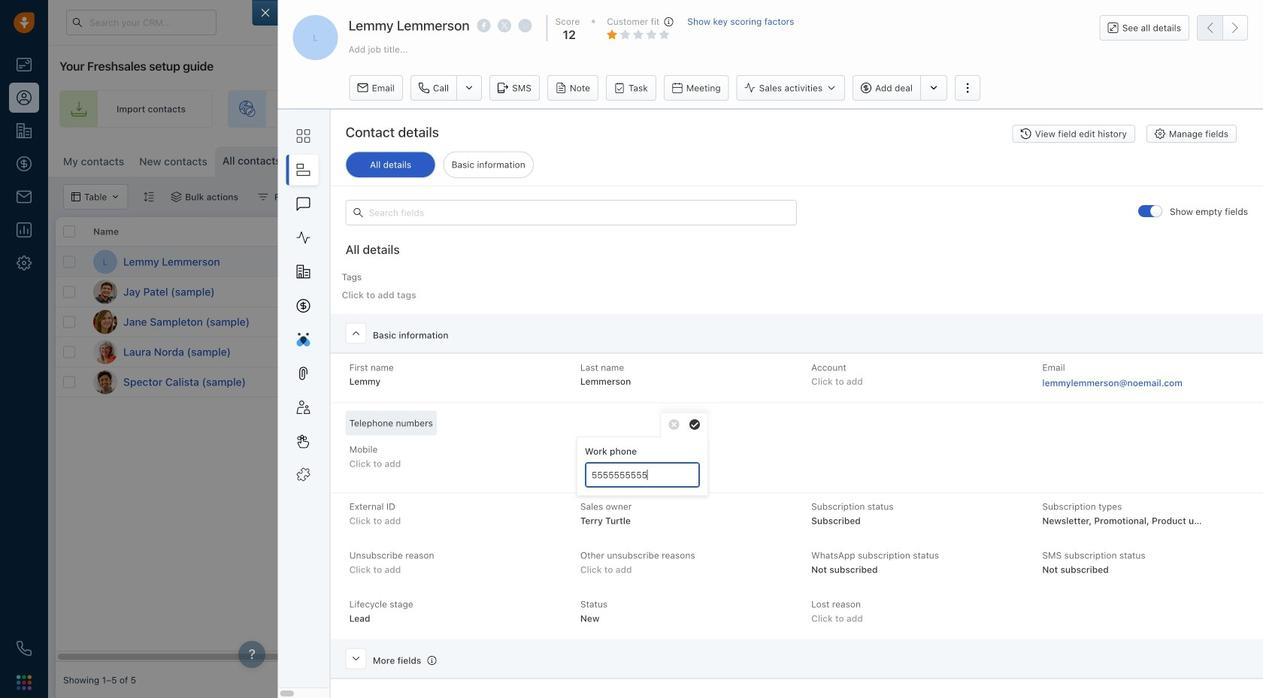 Task type: describe. For each thing, give the bounding box(es) containing it.
0 vertical spatial container_wx8msf4aqz5i3rn1 image
[[258, 192, 268, 202]]

2 j image from the top
[[93, 310, 117, 334]]

phone element
[[9, 634, 39, 664]]

freshworks switcher image
[[17, 676, 32, 691]]

1 row group from the left
[[56, 247, 387, 398]]

1 vertical spatial container_wx8msf4aqz5i3rn1 image
[[962, 347, 972, 358]]

1 j image from the top
[[93, 280, 117, 304]]



Task type: vqa. For each thing, say whether or not it's contained in the screenshot.
Any Sales Owner 'search box'
no



Task type: locate. For each thing, give the bounding box(es) containing it.
0 horizontal spatial container_wx8msf4aqz5i3rn1 image
[[258, 192, 268, 202]]

1 horizontal spatial container_wx8msf4aqz5i3rn1 image
[[620, 317, 630, 328]]

grid
[[56, 217, 1263, 663]]

dialog
[[252, 0, 1263, 699]]

container_wx8msf4aqz5i3rn1 image
[[258, 192, 268, 202], [962, 347, 972, 358]]

send email image
[[1123, 18, 1133, 28]]

0 horizontal spatial container_wx8msf4aqz5i3rn1 image
[[171, 192, 181, 202]]

phone image
[[17, 641, 32, 657]]

cell
[[499, 247, 612, 277], [612, 247, 725, 277], [725, 247, 838, 277], [838, 247, 951, 277], [951, 247, 1063, 277], [1063, 247, 1176, 277], [1176, 247, 1263, 277], [499, 277, 612, 307], [612, 277, 725, 307], [725, 277, 838, 307], [838, 277, 951, 307], [951, 277, 1063, 307], [1063, 277, 1176, 307], [1176, 277, 1263, 307]]

2 horizontal spatial container_wx8msf4aqz5i3rn1 image
[[962, 317, 972, 328]]

0 vertical spatial j image
[[93, 280, 117, 304]]

Enter number text field
[[585, 463, 700, 488]]

j image
[[93, 280, 117, 304], [93, 310, 117, 334]]

1 horizontal spatial container_wx8msf4aqz5i3rn1 image
[[962, 347, 972, 358]]

l image
[[93, 340, 117, 364]]

1 vertical spatial j image
[[93, 310, 117, 334]]

row
[[56, 217, 387, 247]]

row group
[[56, 247, 387, 398], [387, 247, 1263, 398]]

container_wx8msf4aqz5i3rn1 image
[[171, 192, 181, 202], [620, 317, 630, 328], [962, 317, 972, 328]]

Search your CRM... text field
[[66, 10, 217, 35]]

s image
[[93, 370, 117, 394]]

Search fields text field
[[346, 200, 797, 226]]

press space to select this row. row
[[56, 247, 387, 277], [387, 247, 1263, 277], [56, 277, 387, 308], [387, 277, 1263, 308], [56, 308, 387, 338], [387, 308, 1263, 338], [56, 338, 387, 368], [387, 338, 1263, 368], [56, 368, 387, 398], [387, 368, 1263, 398]]

2 row group from the left
[[387, 247, 1263, 398]]



